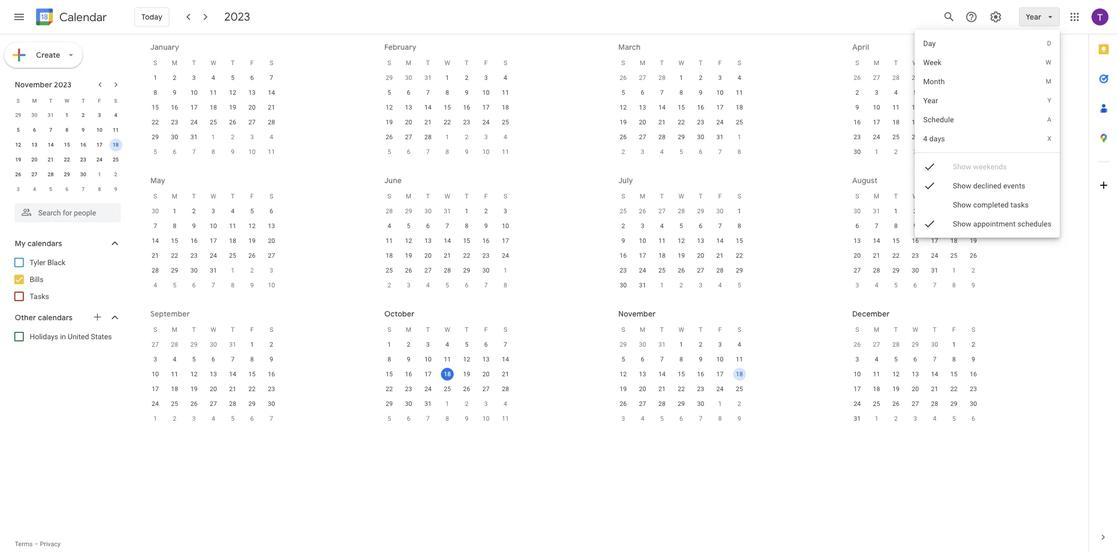 Task type: describe. For each thing, give the bounding box(es) containing it.
15 inside march grid
[[678, 104, 685, 111]]

june 5 element
[[168, 279, 181, 292]]

10 inside march grid
[[716, 89, 724, 96]]

tasks
[[1010, 201, 1029, 209]]

day
[[923, 39, 936, 48]]

31 for 19 "element" within november 'grid''s the october 31 element
[[658, 341, 665, 348]]

in
[[60, 332, 66, 341]]

24 inside june grid
[[502, 252, 509, 259]]

row group for august
[[848, 204, 983, 293]]

row containing 14
[[146, 233, 281, 248]]

31 element up november 7 element
[[422, 398, 434, 410]]

19 for 19 "element" within december "grid"
[[892, 385, 899, 393]]

january 1 element
[[870, 412, 883, 425]]

february 26 element
[[617, 71, 630, 84]]

13 inside march grid
[[639, 104, 646, 111]]

9 inside september grid
[[270, 356, 273, 363]]

april grid
[[848, 56, 983, 159]]

july 2 element
[[383, 279, 396, 292]]

june 26 element
[[636, 205, 649, 218]]

25 inside june grid
[[386, 267, 393, 274]]

23 inside january grid
[[171, 119, 178, 126]]

june 27 element
[[656, 205, 668, 218]]

february 4 element
[[265, 131, 278, 143]]

13 inside august grid
[[854, 237, 861, 245]]

6 element
[[928, 86, 941, 99]]

m for january
[[172, 59, 177, 67]]

w for may
[[210, 193, 216, 200]]

23 inside march grid
[[697, 119, 704, 126]]

april 6 element
[[694, 146, 707, 158]]

december 3 element for november 'grid'
[[617, 412, 630, 425]]

25 inside the april grid
[[892, 133, 899, 141]]

june 8 element
[[226, 279, 239, 292]]

13 inside november 'grid'
[[639, 371, 646, 378]]

12 inside august grid
[[970, 222, 977, 230]]

march 26 element
[[851, 71, 864, 84]]

28 inside november 'grid'
[[658, 400, 665, 408]]

27 inside june grid
[[424, 267, 432, 274]]

18 element inside january grid
[[207, 101, 220, 114]]

week
[[923, 58, 941, 67]]

21 inside the july grid
[[716, 252, 724, 259]]

june 1 element
[[226, 264, 239, 277]]

31 for the 31 element over november 7 element
[[424, 400, 432, 408]]

23 inside october grid
[[405, 385, 412, 393]]

tasks
[[30, 292, 49, 301]]

17 inside may grid
[[210, 237, 217, 245]]

march 1 element
[[441, 131, 454, 143]]

24 inside january grid
[[190, 119, 198, 126]]

31 for the 31 element to the left of august 1 element
[[639, 282, 646, 289]]

27 inside november 2023 grid
[[31, 172, 37, 177]]

31 for the 31 element on top of 'february 7' element
[[190, 133, 198, 141]]

february 10 element
[[246, 146, 258, 158]]

m for august
[[874, 193, 879, 200]]

25 inside march grid
[[736, 119, 743, 126]]

30 inside august 30 element
[[210, 341, 217, 348]]

show appointment schedules
[[953, 220, 1051, 228]]

july 1 element
[[499, 264, 512, 277]]

15 inside september grid
[[248, 371, 256, 378]]

17 inside february grid
[[482, 104, 490, 111]]

may
[[150, 176, 165, 185]]

9 inside "element"
[[250, 282, 254, 289]]

july 8 element
[[499, 279, 512, 292]]

june 2 element
[[246, 264, 258, 277]]

0 horizontal spatial 2023
[[54, 80, 71, 89]]

year inside 'year' dropdown button
[[1026, 12, 1041, 22]]

february 27 element
[[636, 71, 649, 84]]

28 inside november 2023 grid
[[48, 172, 54, 177]]

tyler black
[[30, 258, 65, 267]]

w for july
[[678, 193, 684, 200]]

schedule menu item
[[915, 110, 1060, 129]]

24 inside october grid
[[424, 385, 432, 393]]

october 29 element for 19 "element" within november 'grid''s the october 31 element's october 30 element
[[617, 338, 630, 351]]

december 7 element for december 8 element for december 1 element corresponding to november 'grid''s the december 6 element
[[694, 412, 707, 425]]

31 element left "january 1" element at the right of the page
[[851, 412, 864, 425]]

8 inside december "grid"
[[952, 356, 956, 363]]

create button
[[4, 42, 83, 68]]

august 30 element
[[207, 338, 220, 351]]

31 for 19 "element" inside november 2023 grid's the october 31 element
[[48, 112, 54, 118]]

june
[[384, 176, 402, 185]]

july
[[618, 176, 633, 185]]

today
[[141, 12, 162, 22]]

f for june
[[484, 193, 488, 200]]

check for show appointment schedules
[[923, 218, 936, 230]]

january 5 element
[[948, 412, 960, 425]]

5 inside september 5 element
[[894, 282, 898, 289]]

15 inside june grid
[[463, 237, 470, 245]]

22 inside january grid
[[152, 119, 159, 126]]

w inside november 2023 grid
[[65, 98, 69, 103]]

row group for january
[[146, 70, 281, 159]]

today button
[[134, 4, 169, 30]]

year menu item
[[915, 91, 1060, 110]]

15 inside december "grid"
[[950, 371, 958, 378]]

24 inside august grid
[[931, 252, 938, 259]]

2 check checkbox item from the top
[[915, 176, 1060, 195]]

18 inside may grid
[[229, 237, 236, 245]]

june 7 element
[[207, 279, 220, 292]]

august
[[852, 176, 878, 185]]

november 10 element
[[480, 412, 492, 425]]

privacy
[[40, 540, 61, 548]]

march 6 element
[[402, 146, 415, 158]]

march 29 element
[[909, 71, 922, 84]]

year button
[[1019, 4, 1060, 30]]

11 inside november 'grid'
[[736, 356, 743, 363]]

5 inside july 5 element
[[446, 282, 449, 289]]

my calendars button
[[2, 235, 131, 252]]

june 28 element
[[675, 205, 688, 218]]

18 cell for november 2023 grid
[[108, 138, 124, 152]]

february 2 element
[[226, 131, 239, 143]]

14 inside may grid
[[152, 237, 159, 245]]

20 inside august grid
[[854, 252, 861, 259]]

december 6 element for november 2023 grid december 1 element's december 8 element
[[61, 183, 73, 196]]

17 inside november 'grid'
[[716, 371, 724, 378]]

other calendars
[[15, 313, 73, 322]]

may 4 element
[[928, 146, 941, 158]]

november 30 element
[[928, 338, 941, 351]]

18 cell inside october grid
[[438, 367, 457, 382]]

april 1 element
[[733, 131, 746, 143]]

row containing 20
[[848, 248, 983, 263]]

19 for 19 "element" within november 'grid'
[[620, 385, 627, 393]]

28 inside may grid
[[152, 267, 159, 274]]

october 1 element
[[149, 412, 162, 425]]

11 inside november 2023 grid
[[113, 127, 119, 133]]

november 1 element
[[441, 398, 454, 410]]

november 28 element
[[890, 338, 902, 351]]

w for december
[[912, 326, 918, 333]]

january 4 element
[[928, 412, 941, 425]]

march 28 element
[[890, 71, 902, 84]]

june 29 element
[[694, 205, 707, 218]]

Search for people text field
[[21, 203, 114, 222]]

my calendars list
[[2, 254, 131, 305]]

october 30 element for 19 "element" within november 'grid''s the october 31 element
[[636, 338, 649, 351]]

row containing 21
[[146, 248, 281, 263]]

april 4 element
[[656, 146, 668, 158]]

calendars for my calendars
[[27, 239, 62, 248]]

26 inside august grid
[[970, 252, 977, 259]]

add other calendars image
[[92, 312, 103, 322]]

14 inside september grid
[[229, 371, 236, 378]]

9 inside december "grid"
[[972, 356, 975, 363]]

october 2 element
[[168, 412, 181, 425]]

m for september
[[172, 326, 177, 333]]

january grid
[[146, 56, 281, 159]]

settings menu image
[[989, 11, 1002, 23]]

july 4 element
[[422, 279, 434, 292]]

4 inside row
[[933, 415, 936, 422]]

may 5 element
[[948, 146, 960, 158]]

19 for 19 "element" in the october grid
[[463, 371, 470, 378]]

13 inside may grid
[[268, 222, 275, 230]]

20 inside may grid
[[268, 237, 275, 245]]

states
[[91, 332, 112, 341]]

m for july
[[640, 193, 645, 200]]

24 inside march grid
[[716, 119, 724, 126]]

june 25 element
[[617, 205, 630, 218]]

0 vertical spatial 2023
[[224, 10, 250, 24]]

october 7 element
[[265, 412, 278, 425]]

20 inside september grid
[[210, 385, 217, 393]]

appointment
[[973, 220, 1015, 228]]

february 7 element
[[188, 146, 200, 158]]

25 inside august grid
[[950, 252, 958, 259]]

5 inside march 5 element
[[387, 148, 391, 156]]

row containing 7
[[146, 219, 281, 233]]

d
[[1047, 40, 1051, 47]]

15 inside november 'grid'
[[678, 371, 685, 378]]

may 29 element
[[402, 205, 415, 218]]

december
[[852, 309, 890, 319]]

december grid
[[848, 322, 983, 426]]

calendar heading
[[57, 10, 107, 25]]

november 29 element
[[909, 338, 922, 351]]

15 inside october grid
[[386, 371, 393, 378]]

november 7 element
[[422, 412, 434, 425]]

5 inside august 5 element
[[738, 282, 741, 289]]

row group for april
[[848, 70, 983, 159]]

20 inside june grid
[[424, 252, 432, 259]]

14 inside january grid
[[268, 89, 275, 96]]

30 inside march 30 element
[[931, 74, 938, 82]]

19 for 19 "element" in january grid
[[229, 104, 236, 111]]

y
[[1047, 97, 1051, 104]]

3 check checkbox item from the top
[[915, 214, 1060, 233]]

17 inside august grid
[[931, 237, 938, 245]]

black
[[47, 258, 65, 267]]

13 inside february grid
[[405, 104, 412, 111]]

13 inside october grid
[[482, 356, 490, 363]]

november 2 element
[[460, 398, 473, 410]]

18 inside november 2023 grid
[[113, 142, 119, 148]]

cell inside the april grid
[[944, 130, 964, 145]]

18 cell for november 'grid'
[[730, 367, 749, 382]]

f for october
[[484, 326, 488, 333]]

19 element inside august grid
[[967, 235, 980, 247]]

december 4 element for december 3 element related to november 2023 grid
[[28, 183, 41, 196]]

december 7 element for the december 6 element associated with november 2023 grid december 1 element's december 8 element
[[77, 183, 90, 196]]

a
[[1047, 116, 1051, 123]]

21 inside december "grid"
[[931, 385, 938, 393]]

24 inside the july grid
[[639, 267, 646, 274]]

september 3 element
[[851, 279, 864, 292]]

31 for the 31 element on top of september 7 element
[[931, 267, 938, 274]]

show for show completed tasks
[[953, 201, 971, 209]]

25 inside november 'grid'
[[736, 385, 743, 393]]

may 28 element
[[383, 205, 396, 218]]

28 inside october grid
[[502, 385, 509, 393]]

september 4 element
[[870, 279, 883, 292]]

other
[[15, 313, 36, 322]]

month menu item
[[915, 72, 1060, 91]]

april 5 element
[[675, 146, 688, 158]]

19 for 19 "element" within the august grid
[[970, 237, 977, 245]]

events
[[1003, 182, 1025, 190]]

september 5 element
[[890, 279, 902, 292]]

m for february
[[406, 59, 411, 67]]

24 inside september grid
[[152, 400, 159, 408]]

october 3 element
[[188, 412, 200, 425]]

f for november
[[718, 326, 722, 333]]

row group for november
[[614, 337, 749, 426]]

16 inside november 'grid'
[[697, 371, 704, 378]]

31 for the 31 element left of "january 1" element at the right of the page
[[854, 415, 861, 422]]

m for december
[[874, 326, 879, 333]]

may 30 element
[[422, 205, 434, 218]]

december 3 element for november 2023 grid
[[12, 183, 25, 196]]

october 6 element
[[246, 412, 258, 425]]

19 for 19 "element" within the september grid
[[190, 385, 198, 393]]

w for february
[[444, 59, 450, 67]]

19 element inside january grid
[[226, 101, 239, 114]]

3 inside row
[[913, 415, 917, 422]]

19 for 19 "element" inside november 2023 grid
[[15, 157, 21, 163]]

18 inside december "grid"
[[873, 385, 880, 393]]

28 inside january grid
[[268, 119, 275, 126]]

18 inside january grid
[[210, 104, 217, 111]]

16 inside february grid
[[463, 104, 470, 111]]

26 inside november 'grid'
[[620, 400, 627, 408]]

m for november
[[640, 326, 645, 333]]

f for december
[[952, 326, 956, 333]]

friday column header
[[944, 189, 964, 204]]

11 inside the july grid
[[658, 237, 665, 245]]

december 5 element for december 8 element for december 1 element corresponding to november 'grid''s the december 6 element
[[656, 412, 668, 425]]

17 inside november 2023 grid
[[96, 142, 102, 148]]

5 inside june 5 element
[[173, 282, 176, 289]]

31 element up september 7 element
[[928, 264, 941, 277]]

november for november
[[618, 309, 656, 319]]

november 8 element
[[441, 412, 454, 425]]

w for june
[[444, 193, 450, 200]]

june 4 element
[[149, 279, 162, 292]]

july 7 element
[[480, 279, 492, 292]]

june 30 element
[[714, 205, 726, 218]]

november 11 element
[[499, 412, 512, 425]]

w for september
[[210, 326, 216, 333]]

march
[[618, 42, 641, 52]]

31 for july 31 element
[[873, 208, 880, 215]]

january
[[150, 42, 179, 52]]

my
[[15, 239, 26, 248]]

march 9 element
[[460, 146, 473, 158]]

f for january
[[250, 59, 254, 67]]

16 inside december "grid"
[[970, 371, 977, 378]]

july grid
[[614, 189, 749, 293]]

march 2 element
[[460, 131, 473, 143]]

show weekends
[[953, 163, 1007, 171]]

28 inside the april grid
[[892, 74, 899, 82]]

f for july
[[718, 193, 722, 200]]

31 for august 31 element
[[229, 341, 236, 348]]

february 1 element
[[207, 131, 220, 143]]

13 inside january grid
[[248, 89, 256, 96]]



Task type: vqa. For each thing, say whether or not it's contained in the screenshot.


Task type: locate. For each thing, give the bounding box(es) containing it.
12 inside the april grid
[[912, 104, 919, 111]]

november for november 2023
[[15, 80, 52, 89]]

june 9 element
[[246, 279, 258, 292]]

1 vertical spatial year
[[923, 96, 938, 105]]

15 inside november 2023 grid
[[64, 142, 70, 148]]

m inside grid
[[172, 326, 177, 333]]

april
[[852, 42, 869, 52]]

september 2 element
[[967, 264, 980, 277]]

2 vertical spatial check
[[923, 218, 936, 230]]

15 inside february grid
[[444, 104, 451, 111]]

1 vertical spatial december 3 element
[[617, 412, 630, 425]]

row group for may
[[146, 204, 281, 293]]

13 inside november 2023 grid
[[31, 142, 37, 148]]

25 inside january grid
[[210, 119, 217, 126]]

w for march
[[678, 59, 684, 67]]

w inside november 'grid'
[[678, 326, 684, 333]]

check for show declined events
[[923, 179, 936, 192]]

november 5 element
[[383, 412, 396, 425]]

w
[[1045, 59, 1051, 66], [210, 59, 216, 67], [444, 59, 450, 67], [678, 59, 684, 67], [912, 59, 918, 67], [65, 98, 69, 103], [210, 193, 216, 200], [444, 193, 450, 200], [678, 193, 684, 200], [912, 193, 918, 200], [210, 326, 216, 333], [444, 326, 450, 333], [678, 326, 684, 333], [912, 326, 918, 333]]

calendars for other calendars
[[38, 313, 73, 322]]

row group for july
[[614, 204, 749, 293]]

w inside june grid
[[444, 193, 450, 200]]

1 horizontal spatial december 4 element
[[636, 412, 649, 425]]

united
[[68, 332, 89, 341]]

december 3 element
[[12, 183, 25, 196], [617, 412, 630, 425]]

schedules
[[1017, 220, 1051, 228]]

2 horizontal spatial 18 cell
[[730, 367, 749, 382]]

september 8 element
[[948, 279, 960, 292]]

25 inside october grid
[[444, 385, 451, 393]]

3 inside august grid
[[855, 282, 859, 289]]

0 vertical spatial december 6 element
[[61, 183, 73, 196]]

1 show from the top
[[953, 163, 971, 171]]

row group for february
[[380, 70, 515, 159]]

2 check from the top
[[923, 179, 936, 192]]

11 inside march grid
[[736, 89, 743, 96]]

august 27 element
[[149, 338, 162, 351]]

0 horizontal spatial year
[[923, 96, 938, 105]]

23 inside the july grid
[[620, 267, 627, 274]]

row group containing 28
[[380, 204, 515, 293]]

2023
[[224, 10, 250, 24], [54, 80, 71, 89]]

october 31 element for 19 "element" inside november 2023 grid
[[44, 109, 57, 122]]

1 vertical spatial 2023
[[54, 80, 71, 89]]

0 horizontal spatial november
[[15, 80, 52, 89]]

0 vertical spatial december 4 element
[[28, 183, 41, 196]]

5
[[231, 74, 234, 82], [387, 89, 391, 96], [621, 89, 625, 96], [913, 89, 917, 96], [17, 127, 20, 133], [153, 148, 157, 156], [387, 148, 391, 156], [679, 148, 683, 156], [952, 148, 956, 156], [49, 186, 52, 192], [250, 208, 254, 215], [972, 208, 975, 215], [407, 222, 410, 230], [679, 222, 683, 230], [173, 282, 176, 289], [446, 282, 449, 289], [738, 282, 741, 289], [894, 282, 898, 289], [465, 341, 468, 348], [192, 356, 196, 363], [621, 356, 625, 363], [894, 356, 898, 363], [231, 415, 234, 422], [387, 415, 391, 422], [660, 415, 664, 422], [952, 415, 956, 422]]

0 vertical spatial december 9 element
[[109, 183, 122, 196]]

20 inside january grid
[[248, 104, 256, 111]]

30
[[405, 74, 412, 82], [931, 74, 938, 82], [31, 112, 37, 118], [171, 133, 178, 141], [697, 133, 704, 141], [854, 148, 861, 156], [80, 172, 86, 177], [152, 208, 159, 215], [424, 208, 432, 215], [716, 208, 724, 215], [854, 208, 861, 215], [190, 267, 198, 274], [482, 267, 490, 274], [912, 267, 919, 274], [620, 282, 627, 289], [210, 341, 217, 348], [639, 341, 646, 348], [931, 341, 938, 348], [268, 400, 275, 408], [405, 400, 412, 408], [697, 400, 704, 408], [970, 400, 977, 408]]

days
[[929, 134, 945, 143]]

show for show weekends
[[953, 163, 971, 171]]

w for january
[[210, 59, 216, 67]]

0 horizontal spatial december 8 element
[[93, 183, 106, 196]]

16 inside may grid
[[190, 237, 198, 245]]

calendars inside dropdown button
[[27, 239, 62, 248]]

tyler
[[30, 258, 46, 267]]

m for october
[[406, 326, 411, 333]]

1 check checkbox item from the top
[[915, 157, 1060, 176]]

16 inside june grid
[[482, 237, 490, 245]]

check left friday column header
[[923, 179, 936, 192]]

24 inside may grid
[[210, 252, 217, 259]]

31 for may 31 element
[[444, 208, 451, 215]]

row group
[[146, 70, 281, 159], [380, 70, 515, 159], [614, 70, 749, 159], [848, 70, 983, 159], [10, 108, 124, 197], [146, 204, 281, 293], [380, 204, 515, 293], [614, 204, 749, 293], [848, 204, 983, 293], [146, 337, 281, 426], [380, 337, 515, 426], [614, 337, 749, 426], [848, 337, 983, 426]]

4 days
[[923, 134, 945, 143]]

22 inside may grid
[[171, 252, 178, 259]]

0 vertical spatial october 31 element
[[44, 109, 57, 122]]

november grid
[[614, 322, 749, 426]]

27
[[639, 74, 646, 82], [873, 74, 880, 82], [248, 119, 256, 126], [405, 133, 412, 141], [639, 133, 646, 141], [931, 133, 938, 141], [31, 172, 37, 177], [658, 208, 665, 215], [268, 252, 275, 259], [424, 267, 432, 274], [697, 267, 704, 274], [854, 267, 861, 274], [152, 341, 159, 348], [873, 341, 880, 348], [482, 385, 490, 393], [210, 400, 217, 408], [639, 400, 646, 408], [912, 400, 919, 408]]

calendars up in
[[38, 313, 73, 322]]

november
[[15, 80, 52, 89], [618, 309, 656, 319]]

31 for the january 31 element
[[424, 74, 432, 82]]

12 inside march grid
[[620, 104, 627, 111]]

12
[[229, 89, 236, 96], [386, 104, 393, 111], [620, 104, 627, 111], [912, 104, 919, 111], [15, 142, 21, 148], [248, 222, 256, 230], [970, 222, 977, 230], [405, 237, 412, 245], [678, 237, 685, 245], [463, 356, 470, 363], [190, 371, 198, 378], [620, 371, 627, 378], [892, 371, 899, 378]]

f
[[250, 59, 254, 67], [484, 59, 488, 67], [718, 59, 722, 67], [98, 98, 101, 103], [250, 193, 254, 200], [484, 193, 488, 200], [718, 193, 722, 200], [250, 326, 254, 333], [484, 326, 488, 333], [718, 326, 722, 333], [952, 326, 956, 333]]

1 vertical spatial december 1 element
[[714, 398, 726, 410]]

other calendars button
[[2, 309, 131, 326]]

row group for march
[[614, 70, 749, 159]]

19 inside october grid
[[463, 371, 470, 378]]

december 8 element for december 1 element corresponding to november 'grid'
[[714, 412, 726, 425]]

row group for september
[[146, 337, 281, 426]]

show inside "checkbox item"
[[953, 201, 971, 209]]

october
[[384, 309, 414, 319]]

13 element
[[246, 86, 258, 99], [402, 101, 415, 114], [636, 101, 649, 114], [928, 101, 941, 114], [28, 139, 41, 151], [265, 220, 278, 232], [422, 235, 434, 247], [694, 235, 707, 247], [851, 235, 864, 247], [480, 353, 492, 366], [207, 368, 220, 381], [636, 368, 649, 381], [909, 368, 922, 381]]

1 vertical spatial december 2 element
[[733, 398, 746, 410]]

july 30 element
[[851, 205, 864, 218]]

3 check from the top
[[923, 218, 936, 230]]

10
[[190, 89, 198, 96], [482, 89, 490, 96], [716, 89, 724, 96], [873, 104, 880, 111], [96, 127, 102, 133], [248, 148, 256, 156], [482, 148, 490, 156], [210, 222, 217, 230], [502, 222, 509, 230], [931, 222, 938, 230], [639, 237, 646, 245], [268, 282, 275, 289], [424, 356, 432, 363], [716, 356, 724, 363], [152, 371, 159, 378], [854, 371, 861, 378], [482, 415, 490, 422]]

0 horizontal spatial december 6 element
[[61, 183, 73, 196]]

4 show from the top
[[953, 220, 971, 228]]

october 30 element
[[28, 109, 41, 122], [636, 338, 649, 351]]

1 horizontal spatial december 8 element
[[714, 412, 726, 425]]

november 4 element
[[499, 398, 512, 410]]

may 2 element
[[890, 146, 902, 158]]

may grid
[[146, 189, 281, 293]]

21 inside november 'grid'
[[658, 385, 665, 393]]

15 inside january grid
[[152, 104, 159, 111]]

0 vertical spatial october 30 element
[[28, 109, 41, 122]]

x
[[1047, 135, 1051, 142]]

0 horizontal spatial december 7 element
[[77, 183, 90, 196]]

3
[[192, 74, 196, 82], [484, 74, 488, 82], [718, 74, 722, 82], [875, 89, 878, 96], [98, 112, 101, 118], [250, 133, 254, 141], [484, 133, 488, 141], [641, 148, 644, 156], [913, 148, 917, 156], [17, 186, 20, 192], [212, 208, 215, 215], [504, 208, 507, 215], [641, 222, 644, 230], [270, 267, 273, 274], [407, 282, 410, 289], [699, 282, 702, 289], [855, 282, 859, 289], [426, 341, 430, 348], [718, 341, 722, 348], [153, 356, 157, 363], [855, 356, 859, 363], [484, 400, 488, 408], [192, 415, 196, 422], [621, 415, 625, 422], [913, 415, 917, 422]]

0 horizontal spatial october 29 element
[[12, 109, 25, 122]]

may 1 element
[[870, 146, 883, 158]]

29
[[386, 74, 393, 82], [912, 74, 919, 82], [15, 112, 21, 118], [152, 133, 159, 141], [678, 133, 685, 141], [64, 172, 70, 177], [405, 208, 412, 215], [697, 208, 704, 215], [171, 267, 178, 274], [463, 267, 470, 274], [736, 267, 743, 274], [892, 267, 899, 274], [190, 341, 198, 348], [620, 341, 627, 348], [912, 341, 919, 348], [248, 400, 256, 408], [386, 400, 393, 408], [678, 400, 685, 408], [950, 400, 958, 408]]

29 element
[[149, 131, 162, 143], [675, 131, 688, 143], [61, 168, 73, 181], [168, 264, 181, 277], [460, 264, 473, 277], [733, 264, 746, 277], [890, 264, 902, 277], [246, 398, 258, 410], [383, 398, 396, 410], [675, 398, 688, 410], [948, 398, 960, 410]]

f for september
[[250, 326, 254, 333]]

0 vertical spatial december 2 element
[[109, 168, 122, 181]]

calendars up tyler black
[[27, 239, 62, 248]]

w inside august grid
[[912, 193, 918, 200]]

1
[[153, 74, 157, 82], [446, 74, 449, 82], [679, 74, 683, 82], [65, 112, 68, 118], [212, 133, 215, 141], [446, 133, 449, 141], [738, 133, 741, 141], [875, 148, 878, 156], [98, 172, 101, 177], [173, 208, 176, 215], [465, 208, 468, 215], [738, 208, 741, 215], [894, 208, 898, 215], [231, 267, 234, 274], [504, 267, 507, 274], [952, 267, 956, 274], [660, 282, 664, 289], [250, 341, 254, 348], [387, 341, 391, 348], [679, 341, 683, 348], [952, 341, 956, 348], [446, 400, 449, 408], [718, 400, 722, 408], [153, 415, 157, 422], [875, 415, 878, 422]]

1 horizontal spatial 18 cell
[[438, 367, 457, 382]]

1 check from the top
[[923, 160, 936, 173]]

november down august 1 element
[[618, 309, 656, 319]]

december 4 element
[[28, 183, 41, 196], [636, 412, 649, 425]]

16 element
[[168, 101, 181, 114], [460, 101, 473, 114], [694, 101, 707, 114], [851, 116, 864, 129], [77, 139, 90, 151], [188, 235, 200, 247], [480, 235, 492, 247], [909, 235, 922, 247], [617, 249, 630, 262], [265, 368, 278, 381], [402, 368, 415, 381], [694, 368, 707, 381], [967, 368, 980, 381]]

f for may
[[250, 193, 254, 200]]

1 vertical spatial october 31 element
[[656, 338, 668, 351]]

f inside september grid
[[250, 326, 254, 333]]

october 29 element for october 30 element for 19 "element" inside november 2023 grid's the october 31 element
[[12, 109, 25, 122]]

june 3 element
[[265, 264, 278, 277]]

row containing 11
[[380, 233, 515, 248]]

december 1 element for november 2023 grid
[[93, 168, 106, 181]]

31 element up june 7 element
[[207, 264, 220, 277]]

None search field
[[0, 199, 131, 222]]

15 element inside november 'grid'
[[675, 368, 688, 381]]

31 inside october grid
[[424, 400, 432, 408]]

june 6 element
[[188, 279, 200, 292]]

0 vertical spatial calendars
[[27, 239, 62, 248]]

privacy link
[[40, 540, 61, 548]]

march 30 element
[[928, 71, 941, 84]]

december 4 element for december 3 element corresponding to november 'grid'
[[636, 412, 649, 425]]

weekends
[[973, 163, 1007, 171]]

29 inside the april grid
[[912, 74, 919, 82]]

march 4 element
[[499, 131, 512, 143]]

october grid
[[380, 322, 515, 426]]

19 for 19 "element" within the june grid
[[405, 252, 412, 259]]

row group containing 27
[[146, 337, 281, 426]]

20
[[248, 104, 256, 111], [405, 119, 412, 126], [639, 119, 646, 126], [931, 119, 938, 126], [31, 157, 37, 163], [268, 237, 275, 245], [424, 252, 432, 259], [697, 252, 704, 259], [854, 252, 861, 259], [482, 371, 490, 378], [210, 385, 217, 393], [639, 385, 646, 393], [912, 385, 919, 393]]

december 7 element
[[77, 183, 90, 196], [694, 412, 707, 425]]

14 element
[[265, 86, 278, 99], [422, 101, 434, 114], [656, 101, 668, 114], [44, 139, 57, 151], [149, 235, 162, 247], [441, 235, 454, 247], [714, 235, 726, 247], [870, 235, 883, 247], [499, 353, 512, 366], [226, 368, 239, 381], [656, 368, 668, 381], [928, 368, 941, 381]]

13 inside december "grid"
[[912, 371, 919, 378]]

t
[[192, 59, 196, 67], [231, 59, 235, 67], [426, 59, 430, 67], [465, 59, 469, 67], [660, 59, 664, 67], [699, 59, 703, 67], [894, 59, 898, 67], [933, 59, 937, 67], [49, 98, 52, 103], [82, 98, 85, 103], [192, 193, 196, 200], [231, 193, 235, 200], [426, 193, 430, 200], [465, 193, 469, 200], [660, 193, 664, 200], [699, 193, 703, 200], [894, 193, 898, 200], [192, 326, 196, 333], [231, 326, 235, 333], [426, 326, 430, 333], [465, 326, 469, 333], [660, 326, 664, 333], [699, 326, 703, 333], [894, 326, 898, 333], [933, 326, 937, 333]]

september
[[150, 309, 190, 319]]

1 vertical spatial december 6 element
[[675, 412, 688, 425]]

26 element
[[226, 116, 239, 129], [383, 131, 396, 143], [617, 131, 630, 143], [909, 131, 922, 143], [12, 168, 25, 181], [246, 249, 258, 262], [967, 249, 980, 262], [402, 264, 415, 277], [675, 264, 688, 277], [460, 383, 473, 395], [188, 398, 200, 410], [617, 398, 630, 410], [890, 398, 902, 410]]

bills
[[30, 275, 43, 284]]

m for june
[[406, 193, 411, 200]]

22
[[152, 119, 159, 126], [444, 119, 451, 126], [678, 119, 685, 126], [64, 157, 70, 163], [171, 252, 178, 259], [463, 252, 470, 259], [736, 252, 743, 259], [892, 252, 899, 259], [248, 385, 256, 393], [386, 385, 393, 393], [678, 385, 685, 393], [950, 385, 958, 393]]

27 inside may grid
[[268, 252, 275, 259]]

31 element left august 1 element
[[636, 279, 649, 292]]

august 3 element
[[694, 279, 707, 292]]

december 1 element for november 'grid'
[[714, 398, 726, 410]]

show completed tasks checkbox item
[[915, 165, 1060, 245]]

july 5 element
[[441, 279, 454, 292]]

f inside october grid
[[484, 326, 488, 333]]

15 element inside february grid
[[441, 101, 454, 114]]

13
[[248, 89, 256, 96], [405, 104, 412, 111], [639, 104, 646, 111], [31, 142, 37, 148], [268, 222, 275, 230], [424, 237, 432, 245], [697, 237, 704, 245], [854, 237, 861, 245], [482, 356, 490, 363], [210, 371, 217, 378], [639, 371, 646, 378], [912, 371, 919, 378]]

declined
[[973, 182, 1001, 190]]

19 element inside september grid
[[188, 383, 200, 395]]

menu
[[915, 30, 1060, 245]]

show left declined
[[953, 182, 971, 190]]

november 3 element
[[480, 398, 492, 410]]

4
[[212, 74, 215, 82], [504, 74, 507, 82], [738, 74, 741, 82], [894, 89, 898, 96], [114, 112, 117, 118], [270, 133, 273, 141], [504, 133, 507, 141], [923, 134, 927, 143], [660, 148, 664, 156], [933, 148, 936, 156], [33, 186, 36, 192], [231, 208, 234, 215], [387, 222, 391, 230], [660, 222, 664, 230], [153, 282, 157, 289], [426, 282, 430, 289], [718, 282, 722, 289], [875, 282, 878, 289], [446, 341, 449, 348], [738, 341, 741, 348], [173, 356, 176, 363], [875, 356, 878, 363], [504, 400, 507, 408], [212, 415, 215, 422], [641, 415, 644, 422], [933, 415, 936, 422]]

19 inside december "grid"
[[892, 385, 899, 393]]

terms
[[15, 540, 33, 548]]

september 7 element
[[928, 279, 941, 292]]

terms – privacy
[[15, 540, 61, 548]]

december 6 element for december 8 element for december 1 element corresponding to november 'grid'
[[675, 412, 688, 425]]

row group containing 25
[[614, 204, 749, 293]]

row group for october
[[380, 337, 515, 426]]

18
[[210, 104, 217, 111], [502, 104, 509, 111], [736, 104, 743, 111], [892, 119, 899, 126], [113, 142, 119, 148], [229, 237, 236, 245], [950, 237, 958, 245], [386, 252, 393, 259], [658, 252, 665, 259], [444, 371, 451, 378], [736, 371, 743, 378], [171, 385, 178, 393], [873, 385, 880, 393]]

month
[[923, 77, 945, 86]]

march 7 element
[[422, 146, 434, 158]]

9
[[173, 89, 176, 96], [465, 89, 468, 96], [699, 89, 702, 96], [855, 104, 859, 111], [82, 127, 85, 133], [231, 148, 234, 156], [465, 148, 468, 156], [114, 186, 117, 192], [192, 222, 196, 230], [484, 222, 488, 230], [913, 222, 917, 230], [621, 237, 625, 245], [250, 282, 254, 289], [972, 282, 975, 289], [270, 356, 273, 363], [407, 356, 410, 363], [699, 356, 702, 363], [972, 356, 975, 363], [465, 415, 468, 422], [738, 415, 741, 422]]

1 horizontal spatial december 7 element
[[694, 412, 707, 425]]

17
[[190, 104, 198, 111], [482, 104, 490, 111], [716, 104, 724, 111], [873, 119, 880, 126], [96, 142, 102, 148], [210, 237, 217, 245], [502, 237, 509, 245], [931, 237, 938, 245], [639, 252, 646, 259], [424, 371, 432, 378], [716, 371, 724, 378], [152, 385, 159, 393], [854, 385, 861, 393]]

saturday column header
[[964, 189, 983, 204]]

1 vertical spatial calendars
[[38, 313, 73, 322]]

m inside october grid
[[406, 326, 411, 333]]

31
[[424, 74, 432, 82], [48, 112, 54, 118], [190, 133, 198, 141], [716, 133, 724, 141], [444, 208, 451, 215], [873, 208, 880, 215], [210, 267, 217, 274], [931, 267, 938, 274], [639, 282, 646, 289], [229, 341, 236, 348], [658, 341, 665, 348], [424, 400, 432, 408], [854, 415, 861, 422]]

7
[[270, 74, 273, 82], [426, 89, 430, 96], [660, 89, 664, 96], [49, 127, 52, 133], [192, 148, 196, 156], [426, 148, 430, 156], [718, 148, 722, 156], [82, 186, 85, 192], [153, 222, 157, 230], [446, 222, 449, 230], [718, 222, 722, 230], [875, 222, 878, 230], [212, 282, 215, 289], [484, 282, 488, 289], [933, 282, 936, 289], [504, 341, 507, 348], [231, 356, 234, 363], [660, 356, 664, 363], [933, 356, 936, 363], [270, 415, 273, 422], [426, 415, 430, 422], [699, 415, 702, 422]]

m for april
[[874, 59, 879, 67]]

11 inside august grid
[[950, 222, 958, 230]]

december 9 element for november 2023 grid
[[109, 183, 122, 196]]

1 vertical spatial december 9 element
[[733, 412, 746, 425]]

0 vertical spatial october 29 element
[[12, 109, 25, 122]]

1 horizontal spatial november
[[618, 309, 656, 319]]

8 inside the july grid
[[738, 222, 741, 230]]

15 element inside march grid
[[675, 101, 688, 114]]

17 inside the july grid
[[639, 252, 646, 259]]

10 inside september grid
[[152, 371, 159, 378]]

0 horizontal spatial december 2 element
[[109, 168, 122, 181]]

0 horizontal spatial december 3 element
[[12, 183, 25, 196]]

year
[[1026, 12, 1041, 22], [923, 96, 938, 105]]

0 horizontal spatial december 9 element
[[109, 183, 122, 196]]

f for march
[[718, 59, 722, 67]]

31 element up april 7 element
[[714, 131, 726, 143]]

2
[[173, 74, 176, 82], [465, 74, 468, 82], [699, 74, 702, 82], [855, 89, 859, 96], [82, 112, 85, 118], [231, 133, 234, 141], [465, 133, 468, 141], [621, 148, 625, 156], [894, 148, 898, 156], [114, 172, 117, 177], [192, 208, 196, 215], [484, 208, 488, 215], [913, 208, 917, 215], [621, 222, 625, 230], [250, 267, 254, 274], [972, 267, 975, 274], [387, 282, 391, 289], [679, 282, 683, 289], [270, 341, 273, 348], [407, 341, 410, 348], [699, 341, 702, 348], [972, 341, 975, 348], [465, 400, 468, 408], [738, 400, 741, 408], [173, 415, 176, 422], [894, 415, 898, 422]]

row containing 31
[[848, 411, 983, 426]]

22 inside november 2023 grid
[[64, 157, 70, 163]]

f for february
[[484, 59, 488, 67]]

11
[[210, 89, 217, 96], [502, 89, 509, 96], [736, 89, 743, 96], [892, 104, 899, 111], [113, 127, 119, 133], [268, 148, 275, 156], [502, 148, 509, 156], [229, 222, 236, 230], [950, 222, 958, 230], [386, 237, 393, 245], [658, 237, 665, 245], [444, 356, 451, 363], [736, 356, 743, 363], [171, 371, 178, 378], [873, 371, 880, 378], [502, 415, 509, 422]]

m for march
[[640, 59, 645, 67]]

completed
[[973, 201, 1009, 209]]

0 horizontal spatial october 31 element
[[44, 109, 57, 122]]

december 8 element for november 2023 grid december 1 element
[[93, 183, 106, 196]]

21
[[268, 104, 275, 111], [424, 119, 432, 126], [658, 119, 665, 126], [950, 119, 958, 126], [48, 157, 54, 163], [152, 252, 159, 259], [444, 252, 451, 259], [716, 252, 724, 259], [873, 252, 880, 259], [502, 371, 509, 378], [229, 385, 236, 393], [658, 385, 665, 393], [931, 385, 938, 393]]

november 9 element
[[460, 412, 473, 425]]

s
[[153, 59, 157, 67], [270, 59, 273, 67], [387, 59, 391, 67], [503, 59, 507, 67], [621, 59, 625, 67], [737, 59, 741, 67], [855, 59, 859, 67], [17, 98, 20, 103], [114, 98, 117, 103], [153, 193, 157, 200], [270, 193, 273, 200], [387, 193, 391, 200], [503, 193, 507, 200], [621, 193, 625, 200], [737, 193, 741, 200], [855, 193, 859, 200], [153, 326, 157, 333], [270, 326, 273, 333], [387, 326, 391, 333], [503, 326, 507, 333], [621, 326, 625, 333], [737, 326, 741, 333], [855, 326, 859, 333], [971, 326, 975, 333]]

calendars
[[27, 239, 62, 248], [38, 313, 73, 322]]

12 inside december "grid"
[[892, 371, 899, 378]]

terms link
[[15, 540, 33, 548]]

menu containing check
[[915, 30, 1060, 245]]

0 vertical spatial december 8 element
[[93, 183, 106, 196]]

19 element inside march grid
[[617, 116, 630, 129]]

november 6 element
[[402, 412, 415, 425]]

holidays
[[30, 332, 58, 341]]

1 horizontal spatial 2023
[[224, 10, 250, 24]]

calendar
[[59, 10, 107, 25]]

check checkbox item up declined
[[915, 157, 1060, 176]]

november 2023 grid
[[10, 93, 124, 197]]

0 horizontal spatial december 4 element
[[28, 183, 41, 196]]

1 horizontal spatial december 5 element
[[656, 412, 668, 425]]

18 element inside august grid
[[948, 235, 960, 247]]

1 horizontal spatial december 9 element
[[733, 412, 746, 425]]

22 inside the july grid
[[736, 252, 743, 259]]

w inside january grid
[[210, 59, 216, 67]]

create
[[36, 50, 60, 60]]

show
[[953, 163, 971, 171], [953, 182, 971, 190], [953, 201, 971, 209], [953, 220, 971, 228]]

1 vertical spatial october 30 element
[[636, 338, 649, 351]]

20 inside december "grid"
[[912, 385, 919, 393]]

february
[[384, 42, 416, 52]]

0 vertical spatial year
[[1026, 12, 1041, 22]]

show declined events
[[953, 182, 1025, 190]]

0 vertical spatial november
[[15, 80, 52, 89]]

march 27 element
[[870, 71, 883, 84]]

5 inside the may 5 element
[[952, 148, 956, 156]]

23 inside june grid
[[482, 252, 490, 259]]

6
[[250, 74, 254, 82], [407, 89, 410, 96], [641, 89, 644, 96], [33, 127, 36, 133], [173, 148, 176, 156], [407, 148, 410, 156], [699, 148, 702, 156], [972, 148, 975, 156], [65, 186, 68, 192], [270, 208, 273, 215], [426, 222, 430, 230], [699, 222, 702, 230], [855, 222, 859, 230], [192, 282, 196, 289], [465, 282, 468, 289], [913, 282, 917, 289], [484, 341, 488, 348], [212, 356, 215, 363], [641, 356, 644, 363], [913, 356, 917, 363], [250, 415, 254, 422], [407, 415, 410, 422], [679, 415, 683, 422], [972, 415, 975, 422]]

23
[[171, 119, 178, 126], [463, 119, 470, 126], [697, 119, 704, 126], [854, 133, 861, 141], [80, 157, 86, 163], [190, 252, 198, 259], [482, 252, 490, 259], [912, 252, 919, 259], [620, 267, 627, 274], [268, 385, 275, 393], [405, 385, 412, 393], [697, 385, 704, 393], [970, 385, 977, 393]]

4 inside august grid
[[875, 282, 878, 289]]

12 element
[[226, 86, 239, 99], [383, 101, 396, 114], [617, 101, 630, 114], [909, 101, 922, 114], [12, 139, 25, 151], [246, 220, 258, 232], [967, 220, 980, 232], [402, 235, 415, 247], [675, 235, 688, 247], [460, 353, 473, 366], [188, 368, 200, 381], [617, 368, 630, 381], [890, 368, 902, 381]]

1 vertical spatial december 4 element
[[636, 412, 649, 425]]

w for april
[[912, 59, 918, 67]]

10 inside the july grid
[[639, 237, 646, 245]]

february 5 element
[[149, 146, 162, 158]]

f inside december "grid"
[[952, 326, 956, 333]]

check left 4 element
[[923, 218, 936, 230]]

1 horizontal spatial october 30 element
[[636, 338, 649, 351]]

14 inside november 2023 grid
[[48, 142, 54, 148]]

february 28 element
[[656, 71, 668, 84]]

19 inside january grid
[[229, 104, 236, 111]]

main drawer image
[[13, 11, 25, 23]]

31 element up 'february 7' element
[[188, 131, 200, 143]]

18, today element
[[441, 368, 454, 381]]

21 inside january grid
[[268, 104, 275, 111]]

31 for the 31 element over june 7 element
[[210, 267, 217, 274]]

18 inside march grid
[[736, 104, 743, 111]]

december 1 element
[[93, 168, 106, 181], [714, 398, 726, 410]]

3 show from the top
[[953, 201, 971, 209]]

1 horizontal spatial december 3 element
[[617, 412, 630, 425]]

14 inside march grid
[[658, 104, 665, 111]]

12 inside february grid
[[386, 104, 393, 111]]

december 2 element for 'december 9' element related to november 2023 grid
[[109, 168, 122, 181]]

year right settings menu image
[[1026, 12, 1041, 22]]

29 inside march grid
[[678, 133, 685, 141]]

1 vertical spatial november
[[618, 309, 656, 319]]

4 inside menu item
[[923, 134, 927, 143]]

row group for december
[[848, 337, 983, 426]]

23 inside november 'grid'
[[697, 385, 704, 393]]

show for show declined events
[[953, 182, 971, 190]]

april 30 element
[[149, 205, 162, 218]]

m inside the july grid
[[640, 193, 645, 200]]

w inside march grid
[[678, 59, 684, 67]]

september 6 element
[[909, 279, 922, 292]]

27 element
[[246, 116, 258, 129], [402, 131, 415, 143], [636, 131, 649, 143], [928, 131, 941, 143], [28, 168, 41, 181], [265, 249, 278, 262], [422, 264, 434, 277], [694, 264, 707, 277], [851, 264, 864, 277], [480, 383, 492, 395], [207, 398, 220, 410], [636, 398, 649, 410], [909, 398, 922, 410]]

0 vertical spatial december 5 element
[[44, 183, 57, 196]]

show right thursday column header
[[953, 201, 971, 209]]

october 4 element
[[207, 412, 220, 425]]

0 horizontal spatial 18 cell
[[108, 138, 124, 152]]

25 inside september grid
[[171, 400, 178, 408]]

2 show from the top
[[953, 182, 971, 190]]

30 inside may 30 element
[[424, 208, 432, 215]]

16 inside august grid
[[912, 237, 919, 245]]

31 for the 31 element over april 7 element
[[716, 133, 724, 141]]

august 4 element
[[714, 279, 726, 292]]

may 31 element
[[441, 205, 454, 218]]

december 5 element for the december 6 element associated with november 2023 grid december 1 element's december 8 element
[[44, 183, 57, 196]]

16 inside the april grid
[[854, 119, 861, 126]]

show down the may 5 element
[[953, 163, 971, 171]]

show for show appointment schedules
[[953, 220, 971, 228]]

december 2 element for november 'grid''s 'december 9' element
[[733, 398, 746, 410]]

check down may 4 element
[[923, 160, 936, 173]]

14 inside august grid
[[873, 237, 880, 245]]

–
[[34, 540, 38, 548]]

31 inside september grid
[[229, 341, 236, 348]]

check checkbox item down weekends
[[915, 176, 1060, 195]]

19 element inside november 2023 grid
[[12, 154, 25, 166]]

1 horizontal spatial december 1 element
[[714, 398, 726, 410]]

31 element
[[188, 131, 200, 143], [714, 131, 726, 143], [207, 264, 220, 277], [928, 264, 941, 277], [636, 279, 649, 292], [422, 398, 434, 410], [851, 412, 864, 425]]

january 2 element
[[890, 412, 902, 425]]

show down 4 element
[[953, 220, 971, 228]]

row containing 13
[[848, 233, 983, 248]]

1 vertical spatial october 29 element
[[617, 338, 630, 351]]

december 6 element
[[61, 183, 73, 196], [675, 412, 688, 425]]

0 vertical spatial december 1 element
[[93, 168, 106, 181]]

26
[[620, 74, 627, 82], [854, 74, 861, 82], [229, 119, 236, 126], [386, 133, 393, 141], [620, 133, 627, 141], [912, 133, 919, 141], [15, 172, 21, 177], [639, 208, 646, 215], [248, 252, 256, 259], [970, 252, 977, 259], [405, 267, 412, 274], [678, 267, 685, 274], [854, 341, 861, 348], [463, 385, 470, 393], [190, 400, 198, 408], [620, 400, 627, 408], [892, 400, 899, 408]]

24 element
[[188, 116, 200, 129], [480, 116, 492, 129], [714, 116, 726, 129], [870, 131, 883, 143], [93, 154, 106, 166], [207, 249, 220, 262], [499, 249, 512, 262], [928, 249, 941, 262], [636, 264, 649, 277], [422, 383, 434, 395], [714, 383, 726, 395], [149, 398, 162, 410], [851, 398, 864, 410]]

row containing 6
[[848, 219, 983, 233]]

15
[[152, 104, 159, 111], [444, 104, 451, 111], [678, 104, 685, 111], [64, 142, 70, 148], [171, 237, 178, 245], [463, 237, 470, 245], [736, 237, 743, 245], [892, 237, 899, 245], [248, 371, 256, 378], [386, 371, 393, 378], [678, 371, 685, 378], [950, 371, 958, 378]]

1 inside row
[[875, 415, 878, 422]]

25
[[210, 119, 217, 126], [502, 119, 509, 126], [736, 119, 743, 126], [892, 133, 899, 141], [113, 157, 119, 163], [620, 208, 627, 215], [229, 252, 236, 259], [950, 252, 958, 259], [386, 267, 393, 274], [658, 267, 665, 274], [444, 385, 451, 393], [736, 385, 743, 393], [171, 400, 178, 408], [873, 400, 880, 408]]

thursday column header
[[925, 189, 944, 204]]

year down month
[[923, 96, 938, 105]]

1 vertical spatial december 7 element
[[694, 412, 707, 425]]

1 horizontal spatial december 2 element
[[733, 398, 746, 410]]

28
[[658, 74, 665, 82], [892, 74, 899, 82], [268, 119, 275, 126], [424, 133, 432, 141], [658, 133, 665, 141], [48, 172, 54, 177], [386, 208, 393, 215], [678, 208, 685, 215], [152, 267, 159, 274], [444, 267, 451, 274], [716, 267, 724, 274], [873, 267, 880, 274], [171, 341, 178, 348], [892, 341, 899, 348], [502, 385, 509, 393], [229, 400, 236, 408], [658, 400, 665, 408], [931, 400, 938, 408]]

12 inside june grid
[[405, 237, 412, 245]]

w for november
[[678, 326, 684, 333]]

november down create "dropdown button"
[[15, 80, 52, 89]]

4 element
[[948, 205, 960, 218]]

holidays in united states
[[30, 332, 112, 341]]

may 3 element
[[909, 146, 922, 158]]

august 28 element
[[168, 338, 181, 351]]

0 horizontal spatial december 1 element
[[93, 168, 106, 181]]

27 inside august grid
[[854, 267, 861, 274]]

16
[[171, 104, 178, 111], [463, 104, 470, 111], [697, 104, 704, 111], [854, 119, 861, 126], [80, 142, 86, 148], [190, 237, 198, 245], [482, 237, 490, 245], [912, 237, 919, 245], [620, 252, 627, 259], [268, 371, 275, 378], [405, 371, 412, 378], [697, 371, 704, 378], [970, 371, 977, 378]]

23 inside may grid
[[190, 252, 198, 259]]

1 horizontal spatial october 29 element
[[617, 338, 630, 351]]

february 9 element
[[226, 146, 239, 158]]

w for august
[[912, 193, 918, 200]]

may 6 element
[[967, 146, 980, 158]]

1 horizontal spatial year
[[1026, 12, 1041, 22]]

0 vertical spatial check
[[923, 160, 936, 173]]

f inside march grid
[[718, 59, 722, 67]]

25 inside may grid
[[229, 252, 236, 259]]

show completed tasks
[[953, 201, 1029, 209]]

check checkbox item down show completed tasks
[[915, 214, 1060, 233]]

1 vertical spatial check
[[923, 179, 936, 192]]

17 inside september grid
[[152, 385, 159, 393]]

schedule
[[923, 115, 954, 124]]

1 vertical spatial december 5 element
[[656, 412, 668, 425]]

1 vertical spatial december 8 element
[[714, 412, 726, 425]]

september 9 element
[[967, 279, 980, 292]]

19 inside the april grid
[[912, 119, 919, 126]]

30 element
[[168, 131, 181, 143], [694, 131, 707, 143], [851, 146, 864, 158], [77, 168, 90, 181], [188, 264, 200, 277], [480, 264, 492, 277], [909, 264, 922, 277], [617, 279, 630, 292], [265, 398, 278, 410], [402, 398, 415, 410], [694, 398, 707, 410], [967, 398, 980, 410]]

october 31 element for 19 "element" within november 'grid'
[[656, 338, 668, 351]]

march grid
[[614, 56, 749, 159]]

check for show weekends
[[923, 160, 936, 173]]

day menu item
[[915, 34, 1060, 53]]

june grid
[[380, 189, 515, 293]]

row containing 18
[[380, 248, 515, 263]]

march 5 element
[[383, 146, 396, 158]]

november 26 element
[[851, 338, 864, 351]]

w inside december "grid"
[[912, 326, 918, 333]]

my calendars
[[15, 239, 62, 248]]

january 6 element
[[967, 412, 980, 425]]

june 10 element
[[265, 279, 278, 292]]

19
[[229, 104, 236, 111], [386, 119, 393, 126], [620, 119, 627, 126], [912, 119, 919, 126], [15, 157, 21, 163], [248, 237, 256, 245], [970, 237, 977, 245], [405, 252, 412, 259], [678, 252, 685, 259], [463, 371, 470, 378], [190, 385, 198, 393], [620, 385, 627, 393], [892, 385, 899, 393]]

row group for june
[[380, 204, 515, 293]]

1 horizontal spatial december 6 element
[[675, 412, 688, 425]]

april 8 element
[[733, 146, 746, 158]]

m
[[172, 59, 177, 67], [406, 59, 411, 67], [640, 59, 645, 67], [874, 59, 879, 67], [1046, 78, 1051, 85], [32, 98, 37, 103], [172, 193, 177, 200], [406, 193, 411, 200], [640, 193, 645, 200], [874, 193, 879, 200], [172, 326, 177, 333], [406, 326, 411, 333], [640, 326, 645, 333], [874, 326, 879, 333]]

october 30 element for 19 "element" inside november 2023 grid's the october 31 element
[[28, 109, 41, 122]]

1 horizontal spatial october 31 element
[[656, 338, 668, 351]]

19 for 19 "element" in the march grid
[[620, 119, 627, 126]]

0 vertical spatial december 3 element
[[12, 183, 25, 196]]

20 inside the april grid
[[931, 119, 938, 126]]

24
[[190, 119, 198, 126], [482, 119, 490, 126], [716, 119, 724, 126], [873, 133, 880, 141], [96, 157, 102, 163], [210, 252, 217, 259], [502, 252, 509, 259], [931, 252, 938, 259], [639, 267, 646, 274], [424, 385, 432, 393], [716, 385, 724, 393], [152, 400, 159, 408], [854, 400, 861, 408]]

29 inside october grid
[[386, 400, 393, 408]]

december 9 element for november 'grid'
[[733, 412, 746, 425]]

april 2 element
[[617, 146, 630, 158]]

august 31 element
[[226, 338, 239, 351]]

august 2 element
[[675, 279, 688, 292]]

0 horizontal spatial december 5 element
[[44, 183, 57, 196]]

m for may
[[172, 193, 177, 200]]

25 element
[[207, 116, 220, 129], [499, 116, 512, 129], [733, 116, 746, 129], [890, 131, 902, 143], [109, 154, 122, 166], [226, 249, 239, 262], [948, 249, 960, 262], [383, 264, 396, 277], [656, 264, 668, 277], [441, 383, 454, 395], [733, 383, 746, 395], [168, 398, 181, 410], [870, 398, 883, 410]]

0 horizontal spatial october 30 element
[[28, 109, 41, 122]]

18 element inside november 2023 grid
[[109, 139, 122, 151]]

august 5 element
[[733, 279, 746, 292]]

november 2023
[[15, 80, 71, 89]]

w for october
[[444, 326, 450, 333]]

january 30 element
[[402, 71, 415, 84]]

0 vertical spatial december 7 element
[[77, 183, 90, 196]]

31 inside november 'grid'
[[658, 341, 665, 348]]

16 inside january grid
[[171, 104, 178, 111]]

check
[[923, 160, 936, 173], [923, 179, 936, 192], [923, 218, 936, 230]]



